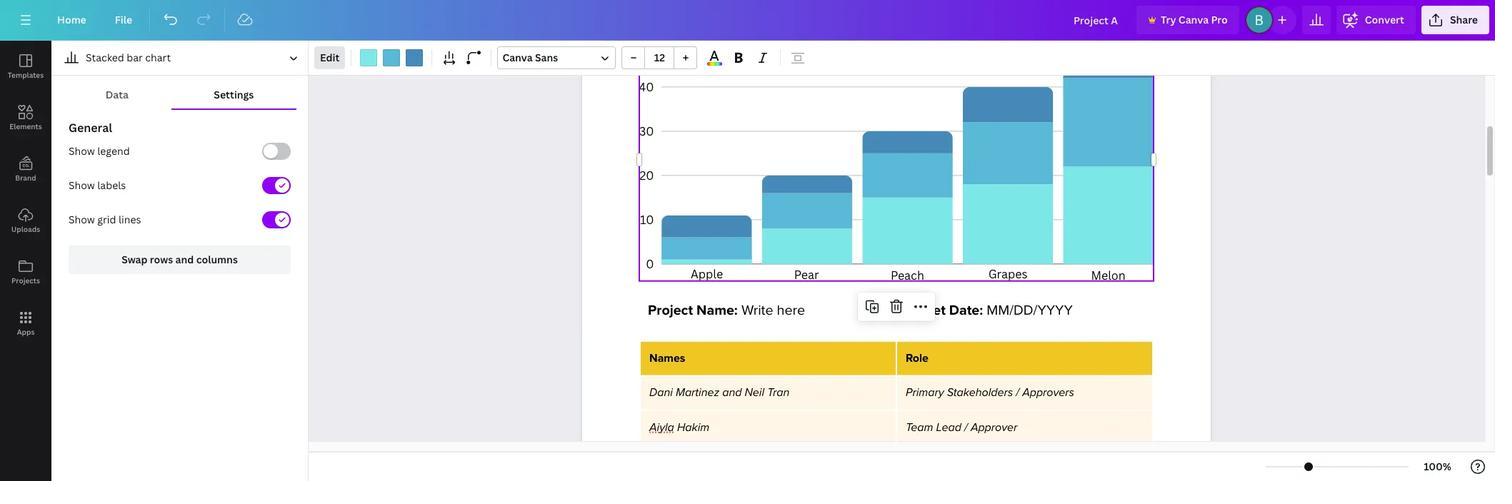 Task type: vqa. For each thing, say whether or not it's contained in the screenshot.
uploads button
yes



Task type: describe. For each thing, give the bounding box(es) containing it.
convert button
[[1337, 6, 1416, 34]]

apps button
[[0, 298, 51, 349]]

swap rows and columns
[[122, 253, 238, 267]]

templates
[[8, 70, 44, 80]]

canva sans
[[503, 51, 558, 64]]

canva inside button
[[1179, 13, 1209, 26]]

Design title text field
[[1063, 6, 1131, 34]]

canva inside popup button
[[503, 51, 533, 64]]

edit
[[320, 51, 340, 64]]

Select chart type button
[[57, 46, 302, 69]]

show for show labels
[[69, 179, 95, 192]]

#2d8bba image
[[406, 49, 423, 66]]

pro
[[1212, 13, 1228, 26]]

#6ce5e8 image
[[360, 49, 378, 66]]

swap rows and columns button
[[69, 246, 291, 274]]

legend
[[97, 144, 130, 158]]

side panel tab list
[[0, 41, 51, 349]]

apps
[[17, 327, 35, 337]]

home
[[57, 13, 86, 26]]

100% button
[[1415, 456, 1461, 479]]

sans
[[535, 51, 558, 64]]

grid
[[97, 213, 116, 227]]

uploads
[[11, 224, 40, 234]]

stacked
[[86, 51, 124, 64]]

show for show legend
[[69, 144, 95, 158]]

data
[[106, 88, 129, 101]]

settings
[[214, 88, 254, 101]]

edit button
[[314, 46, 345, 69]]



Task type: locate. For each thing, give the bounding box(es) containing it.
convert
[[1365, 13, 1405, 26]]

1 vertical spatial show
[[69, 179, 95, 192]]

show
[[69, 144, 95, 158], [69, 179, 95, 192], [69, 213, 95, 227]]

1 show from the top
[[69, 144, 95, 158]]

canva
[[1179, 13, 1209, 26], [503, 51, 533, 64]]

file
[[115, 13, 132, 26]]

show left grid
[[69, 213, 95, 227]]

stacked bar chart
[[86, 51, 171, 64]]

projects button
[[0, 247, 51, 298]]

0 vertical spatial show
[[69, 144, 95, 158]]

0 horizontal spatial canva
[[503, 51, 533, 64]]

show down general
[[69, 144, 95, 158]]

data button
[[63, 81, 171, 109]]

try canva pro button
[[1137, 6, 1240, 34]]

main menu bar
[[0, 0, 1496, 41]]

lines
[[119, 213, 141, 227]]

#41b8d5 image
[[383, 49, 400, 66]]

projects
[[11, 276, 40, 286]]

bar
[[127, 51, 143, 64]]

show legend
[[69, 144, 130, 158]]

try
[[1161, 13, 1177, 26]]

1 vertical spatial canva
[[503, 51, 533, 64]]

columns
[[196, 253, 238, 267]]

show for show grid lines
[[69, 213, 95, 227]]

show left labels
[[69, 179, 95, 192]]

home link
[[46, 6, 98, 34]]

and
[[176, 253, 194, 267]]

share
[[1451, 13, 1479, 26]]

show grid lines
[[69, 213, 141, 227]]

share button
[[1422, 6, 1490, 34]]

labels
[[97, 179, 126, 192]]

1 horizontal spatial canva
[[1179, 13, 1209, 26]]

brand button
[[0, 144, 51, 195]]

100%
[[1424, 460, 1452, 474]]

uploads button
[[0, 195, 51, 247]]

swap
[[122, 253, 148, 267]]

file button
[[103, 6, 144, 34]]

canva sans button
[[498, 46, 616, 69]]

elements button
[[0, 92, 51, 144]]

templates button
[[0, 41, 51, 92]]

elements
[[9, 121, 42, 131]]

color range image
[[707, 62, 723, 66]]

2 vertical spatial show
[[69, 213, 95, 227]]

3 show from the top
[[69, 213, 95, 227]]

color group
[[358, 46, 426, 69]]

0 vertical spatial canva
[[1179, 13, 1209, 26]]

settings button
[[171, 81, 297, 109]]

canva left sans
[[503, 51, 533, 64]]

brand
[[15, 173, 36, 183]]

– – number field
[[650, 51, 670, 64]]

2 show from the top
[[69, 179, 95, 192]]

group
[[622, 46, 698, 69]]

try canva pro
[[1161, 13, 1228, 26]]

canva right try
[[1179, 13, 1209, 26]]

show labels
[[69, 179, 126, 192]]

rows
[[150, 253, 173, 267]]

general
[[69, 120, 112, 136]]

chart
[[145, 51, 171, 64]]



